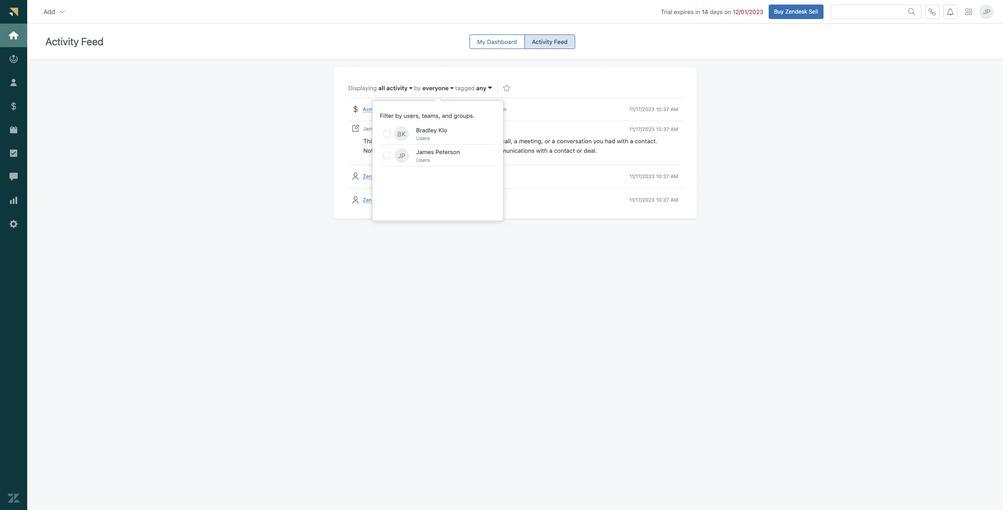 Task type: locate. For each thing, give the bounding box(es) containing it.
0 vertical spatial acme
[[363, 106, 376, 112]]

james up this on the left top of the page
[[363, 126, 378, 132]]

for
[[428, 126, 435, 132]]

0 vertical spatial co
[[378, 106, 384, 112]]

all activity link
[[378, 84, 413, 92]]

1 horizontal spatial jp
[[983, 8, 991, 15]]

a left contact
[[549, 147, 553, 154]]

all
[[378, 84, 385, 92]]

jp button
[[980, 4, 994, 19]]

0 vertical spatial peterson
[[486, 106, 507, 112]]

0 vertical spatial users
[[416, 135, 430, 141]]

my
[[477, 38, 486, 45]]

are
[[381, 147, 390, 154]]

by right added
[[462, 106, 467, 112]]

3 11/17/2023 10:37 am from the top
[[630, 173, 679, 179]]

0 vertical spatial or
[[545, 138, 550, 145]]

1 users from the top
[[416, 135, 430, 141]]

1 vertical spatial zendesk
[[363, 173, 383, 179]]

1 vertical spatial co
[[451, 126, 457, 132]]

1 vertical spatial sell
[[385, 173, 394, 179]]

dashboard
[[487, 38, 517, 45]]

add button
[[36, 3, 73, 21]]

activity right dashboard
[[532, 38, 553, 45]]

acme co sales opportunity
[[363, 106, 428, 112]]

sell inside button
[[809, 8, 818, 15]]

all activity
[[378, 84, 408, 92]]

displaying
[[348, 84, 378, 92]]

1 vertical spatial users
[[416, 157, 430, 163]]

with
[[617, 138, 629, 145], [536, 147, 548, 154]]

activity feed
[[45, 36, 104, 48], [532, 38, 568, 45]]

by right caret down image
[[414, 84, 421, 92]]

bk
[[398, 130, 406, 138]]

0 vertical spatial sell
[[809, 8, 818, 15]]

1 vertical spatial peterson
[[380, 126, 401, 132]]

james peterson users
[[416, 148, 460, 163]]

caret down image left "tagged"
[[450, 85, 454, 91]]

acme co sales opportunity link up the updates
[[436, 126, 501, 132]]

a left call,
[[497, 138, 500, 145]]

1 horizontal spatial or
[[577, 147, 582, 154]]

acme
[[363, 106, 376, 112], [436, 126, 449, 132]]

1 horizontal spatial acme
[[436, 126, 449, 132]]

groups.
[[454, 112, 475, 119]]

zendesk up zendesk sell
[[363, 173, 383, 179]]

james inside james peterson users
[[416, 148, 434, 156]]

opportunity up note
[[400, 106, 428, 112]]

0 horizontal spatial activity feed
[[45, 36, 104, 48]]

co right klo
[[451, 126, 457, 132]]

0 vertical spatial sales
[[386, 106, 399, 112]]

chevron down image
[[59, 8, 66, 15]]

james down the any
[[469, 106, 484, 112]]

peterson up note.
[[380, 126, 401, 132]]

peterson down the any
[[486, 106, 507, 112]]

jp
[[983, 8, 991, 15], [398, 152, 405, 159]]

2 am from the top
[[671, 126, 679, 132]]

0 vertical spatial opportunity
[[400, 106, 428, 112]]

klo
[[439, 127, 447, 134]]

1 vertical spatial james
[[363, 126, 378, 132]]

users down the keeping at the left top of page
[[416, 157, 430, 163]]

sell left employee
[[385, 173, 394, 179]]

with right had
[[617, 138, 629, 145]]

1 am from the top
[[671, 106, 679, 112]]

by
[[414, 84, 421, 92], [462, 106, 467, 112], [395, 112, 402, 119], [412, 147, 419, 154]]

1 vertical spatial jp
[[398, 152, 405, 159]]

zendesk inside zendesk sell employee link
[[363, 173, 383, 179]]

sell right buy
[[809, 8, 818, 15]]

opportunity up about on the left top of page
[[473, 126, 501, 132]]

added
[[445, 106, 460, 112]]

1 horizontal spatial opportunity
[[473, 126, 501, 132]]

a
[[412, 126, 414, 132], [383, 138, 386, 145], [497, 138, 500, 145], [514, 138, 518, 145], [552, 138, 555, 145], [630, 138, 633, 145], [443, 147, 447, 154], [549, 147, 553, 154]]

1 horizontal spatial james
[[416, 148, 434, 156]]

0 vertical spatial james
[[469, 106, 484, 112]]

feed
[[81, 36, 104, 48], [554, 38, 568, 45]]

1 horizontal spatial sales
[[459, 126, 471, 132]]

0 vertical spatial jp
[[983, 8, 991, 15]]

james for james peterson left a note for acme co sales opportunity
[[363, 126, 378, 132]]

you
[[594, 138, 604, 145]]

history
[[448, 147, 467, 154]]

bell image
[[947, 8, 954, 15]]

1 11/17/2023 from the top
[[630, 106, 655, 112]]

a right the is
[[383, 138, 386, 145]]

trial expires in 14 days on 12/01/2023
[[661, 8, 764, 15]]

zendesk image
[[8, 492, 19, 504]]

users for jp
[[416, 157, 430, 163]]

users,
[[404, 112, 420, 119]]

by inside this is a note. use notes to enter updates about a call, a meeting, or a conversation you had with a contact. notes are helpful by keeping a history of your communications with a contact or deal.
[[412, 147, 419, 154]]

2 vertical spatial sell
[[385, 197, 394, 203]]

10:37
[[656, 106, 669, 112], [656, 126, 669, 132], [656, 173, 669, 179], [656, 197, 669, 203]]

2 horizontal spatial peterson
[[486, 106, 507, 112]]

1 horizontal spatial acme co sales opportunity link
[[436, 126, 501, 132]]

users
[[416, 135, 430, 141], [416, 157, 430, 163]]

0 horizontal spatial peterson
[[380, 126, 401, 132]]

0 vertical spatial acme co sales opportunity link
[[363, 106, 428, 112]]

or down conversation
[[577, 147, 582, 154]]

buy zendesk sell button
[[769, 4, 824, 19]]

any
[[476, 84, 487, 92]]

search image
[[909, 8, 916, 15]]

had
[[605, 138, 615, 145]]

bradley klo users
[[416, 127, 447, 141]]

0 vertical spatial zendesk
[[786, 8, 808, 15]]

1 horizontal spatial peterson
[[436, 148, 460, 156]]

1 horizontal spatial with
[[617, 138, 629, 145]]

sell down zendesk sell employee link
[[385, 197, 394, 203]]

1 horizontal spatial activity feed
[[532, 38, 568, 45]]

2 users from the top
[[416, 157, 430, 163]]

add
[[44, 8, 55, 15]]

peterson for james peterson left a note for acme co sales opportunity
[[380, 126, 401, 132]]

11/17/2023 10:37 am
[[630, 106, 679, 112], [630, 126, 679, 132], [630, 173, 679, 179], [630, 197, 679, 203]]

jp right zendesk products icon
[[983, 8, 991, 15]]

co down all
[[378, 106, 384, 112]]

by down use
[[412, 147, 419, 154]]

contact.
[[635, 138, 658, 145]]

acme co sales opportunity link
[[363, 106, 428, 112], [436, 126, 501, 132]]

2 horizontal spatial james
[[469, 106, 484, 112]]

buy zendesk sell
[[774, 8, 818, 15]]

0 horizontal spatial co
[[378, 106, 384, 112]]

0 horizontal spatial james
[[363, 126, 378, 132]]

call,
[[502, 138, 513, 145]]

filter by users, teams, and groups.
[[380, 112, 475, 119]]

zendesk
[[786, 8, 808, 15], [363, 173, 383, 179], [363, 197, 383, 203]]

0 horizontal spatial sales
[[386, 106, 399, 112]]

activity down chevron down image
[[45, 36, 79, 48]]

calls image
[[929, 8, 936, 15]]

users inside bradley klo users
[[416, 135, 430, 141]]

sales up the updates
[[459, 126, 471, 132]]

expires
[[674, 8, 694, 15]]

4 10:37 from the top
[[656, 197, 669, 203]]

caret down image right the any
[[488, 84, 492, 92]]

activity
[[45, 36, 79, 48], [532, 38, 553, 45]]

caret down image
[[488, 84, 492, 92], [450, 85, 454, 91]]

11/17/2023
[[630, 106, 655, 112], [630, 126, 655, 132], [630, 173, 655, 179], [630, 197, 655, 203]]

zendesk inside zendesk sell link
[[363, 197, 383, 203]]

a down enter
[[443, 147, 447, 154]]

your
[[476, 147, 488, 154]]

acme co sales opportunity link down all activity link
[[363, 106, 428, 112]]

1 horizontal spatial activity
[[532, 38, 553, 45]]

sell
[[809, 8, 818, 15], [385, 173, 394, 179], [385, 197, 394, 203]]

acme left filter
[[363, 106, 376, 112]]

co
[[378, 106, 384, 112], [451, 126, 457, 132]]

a left contact.
[[630, 138, 633, 145]]

sales
[[386, 106, 399, 112], [459, 126, 471, 132]]

enter
[[440, 138, 454, 145]]

james peterson left a note for acme co sales opportunity
[[363, 126, 501, 132]]

4 am from the top
[[671, 197, 679, 203]]

use
[[403, 138, 414, 145]]

2 vertical spatial peterson
[[436, 148, 460, 156]]

acme right for
[[436, 126, 449, 132]]

bradley
[[416, 127, 437, 134]]

1 vertical spatial with
[[536, 147, 548, 154]]

opportunity
[[400, 106, 428, 112], [473, 126, 501, 132]]

with down meeting,
[[536, 147, 548, 154]]

james
[[469, 106, 484, 112], [363, 126, 378, 132], [416, 148, 434, 156]]

jp down use
[[398, 152, 405, 159]]

this
[[363, 138, 375, 145]]

peterson inside james peterson users
[[436, 148, 460, 156]]

am
[[671, 106, 679, 112], [671, 126, 679, 132], [671, 173, 679, 179], [671, 197, 679, 203]]

users inside james peterson users
[[416, 157, 430, 163]]

peterson down enter
[[436, 148, 460, 156]]

zendesk sell employee
[[363, 173, 418, 179]]

jp inside button
[[983, 8, 991, 15]]

or
[[545, 138, 550, 145], [577, 147, 582, 154]]

4 11/17/2023 from the top
[[630, 197, 655, 203]]

1 horizontal spatial caret down image
[[488, 84, 492, 92]]

3 11/17/2023 from the top
[[630, 173, 655, 179]]

meeting,
[[519, 138, 543, 145]]

zendesk right buy
[[786, 8, 808, 15]]

2 vertical spatial james
[[416, 148, 434, 156]]

0 horizontal spatial caret down image
[[450, 85, 454, 91]]

2 vertical spatial zendesk
[[363, 197, 383, 203]]

0 horizontal spatial opportunity
[[400, 106, 428, 112]]

zendesk down zendesk sell employee link
[[363, 197, 383, 203]]

by right filter
[[395, 112, 402, 119]]

1 vertical spatial sales
[[459, 126, 471, 132]]

or right meeting,
[[545, 138, 550, 145]]

1 vertical spatial acme
[[436, 126, 449, 132]]

communications
[[490, 147, 535, 154]]

0 horizontal spatial acme
[[363, 106, 376, 112]]

0 vertical spatial with
[[617, 138, 629, 145]]

sales left users,
[[386, 106, 399, 112]]

keeping
[[420, 147, 442, 154]]

users down bradley
[[416, 135, 430, 141]]

peterson
[[486, 106, 507, 112], [380, 126, 401, 132], [436, 148, 460, 156]]

james down notes
[[416, 148, 434, 156]]

everyone
[[423, 84, 449, 92]]

zendesk inside buy zendesk sell button
[[786, 8, 808, 15]]

added by james peterson
[[444, 106, 507, 112]]

0 horizontal spatial with
[[536, 147, 548, 154]]



Task type: describe. For each thing, give the bounding box(es) containing it.
of
[[469, 147, 474, 154]]

activity feed link
[[524, 35, 576, 49]]

zendesk sell employee link
[[363, 173, 418, 180]]

3 am from the top
[[671, 173, 679, 179]]

trial
[[661, 8, 673, 15]]

notes
[[363, 147, 380, 154]]

activity feed inside activity feed link
[[532, 38, 568, 45]]

james for james peterson users
[[416, 148, 434, 156]]

left
[[402, 126, 410, 132]]

about
[[479, 138, 495, 145]]

sell for zendesk sell employee
[[385, 173, 394, 179]]

employee
[[395, 173, 418, 179]]

activity
[[387, 84, 408, 92]]

a right call,
[[514, 138, 518, 145]]

caret down image
[[409, 85, 413, 91]]

12/01/2023
[[733, 8, 764, 15]]

3 10:37 from the top
[[656, 173, 669, 179]]

peterson for james peterson users
[[436, 148, 460, 156]]

a right the left
[[412, 126, 414, 132]]

note.
[[388, 138, 402, 145]]

1 11/17/2023 10:37 am from the top
[[630, 106, 679, 112]]

zendesk sell link
[[363, 197, 394, 203]]

this is a note. use notes to enter updates about a call, a meeting, or a conversation you had with a contact. notes are helpful by keeping a history of your communications with a contact or deal.
[[363, 138, 659, 154]]

1 10:37 from the top
[[656, 106, 669, 112]]

zendesk for zendesk sell
[[363, 197, 383, 203]]

my dashboard link
[[470, 35, 525, 49]]

deal.
[[584, 147, 597, 154]]

updates
[[456, 138, 478, 145]]

zendesk sell
[[363, 197, 394, 203]]

on
[[725, 8, 731, 15]]

conversation
[[557, 138, 592, 145]]

zendesk products image
[[966, 8, 972, 15]]

1 vertical spatial acme co sales opportunity link
[[436, 126, 501, 132]]

0 horizontal spatial feed
[[81, 36, 104, 48]]

1 horizontal spatial feed
[[554, 38, 568, 45]]

notes image
[[352, 125, 359, 132]]

and
[[442, 112, 452, 119]]

my dashboard
[[477, 38, 517, 45]]

note
[[416, 126, 426, 132]]

a up contact
[[552, 138, 555, 145]]

14
[[702, 8, 709, 15]]

helpful
[[392, 147, 410, 154]]

filter
[[380, 112, 394, 119]]

0 horizontal spatial jp
[[398, 152, 405, 159]]

1 vertical spatial or
[[577, 147, 582, 154]]

zendesk for zendesk sell employee
[[363, 173, 383, 179]]

caret down image for everyone
[[450, 85, 454, 91]]

contact
[[554, 147, 575, 154]]

users for bk
[[416, 135, 430, 141]]

2 10:37 from the top
[[656, 126, 669, 132]]

2 11/17/2023 from the top
[[630, 126, 655, 132]]

teams,
[[422, 112, 441, 119]]

to
[[432, 138, 438, 145]]

tagged
[[455, 84, 475, 92]]

caret down image for any
[[488, 84, 492, 92]]

notes
[[416, 138, 431, 145]]

1 horizontal spatial co
[[451, 126, 457, 132]]

sell for zendesk sell
[[385, 197, 394, 203]]

4 11/17/2023 10:37 am from the top
[[630, 197, 679, 203]]

2 11/17/2023 10:37 am from the top
[[630, 126, 679, 132]]

1 vertical spatial opportunity
[[473, 126, 501, 132]]

is
[[377, 138, 381, 145]]

in
[[696, 8, 700, 15]]

buy
[[774, 8, 784, 15]]

0 horizontal spatial activity
[[45, 36, 79, 48]]

days
[[710, 8, 723, 15]]

0 horizontal spatial acme co sales opportunity link
[[363, 106, 428, 112]]

0 horizontal spatial or
[[545, 138, 550, 145]]



Task type: vqa. For each thing, say whether or not it's contained in the screenshot.
Notes
yes



